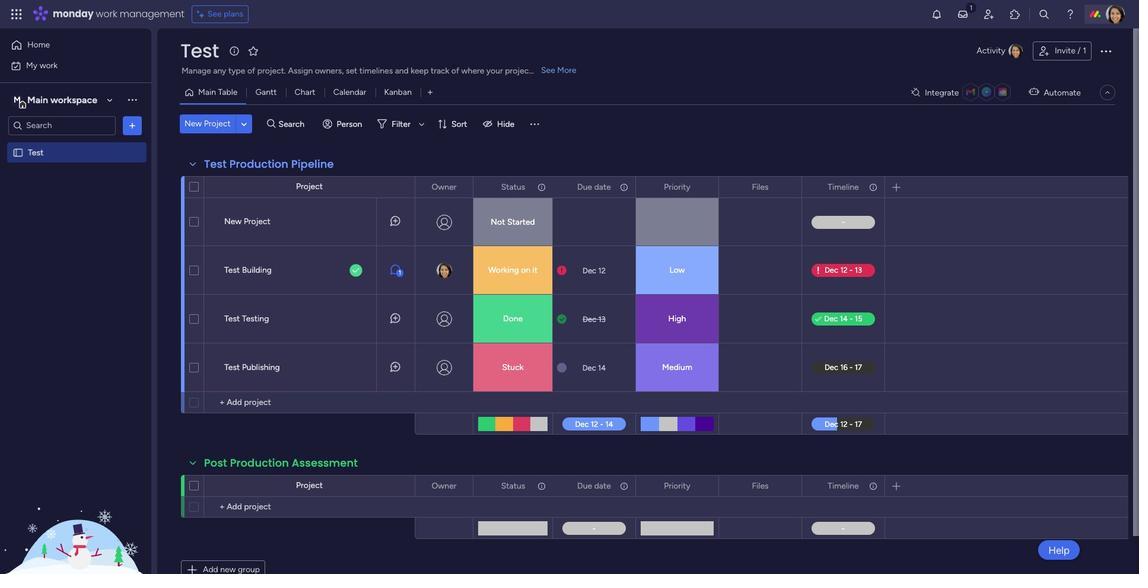 Task type: vqa. For each thing, say whether or not it's contained in the screenshot.
Permissions
no



Task type: describe. For each thing, give the bounding box(es) containing it.
timeline for 2nd the timeline field from the top
[[828, 481, 859, 491]]

hide
[[497, 119, 515, 129]]

main for main workspace
[[27, 94, 48, 105]]

person button
[[318, 115, 369, 133]]

management
[[120, 7, 184, 21]]

v2 done deadline image
[[557, 314, 567, 325]]

column information image for 2nd status field from the bottom
[[537, 182, 546, 192]]

1 files from the top
[[752, 182, 769, 192]]

home
[[27, 40, 50, 50]]

show board description image
[[227, 45, 241, 57]]

help
[[1048, 544, 1070, 556]]

v2 search image
[[267, 117, 276, 131]]

timelines
[[359, 66, 393, 76]]

2 of from the left
[[451, 66, 459, 76]]

/
[[1078, 46, 1081, 56]]

2 owner field from the top
[[429, 480, 459, 493]]

automate
[[1044, 88, 1081, 98]]

working on it
[[488, 265, 538, 275]]

post
[[204, 456, 227, 470]]

Post Production Assessment field
[[201, 456, 361, 471]]

hide button
[[478, 115, 522, 133]]

kanban
[[384, 87, 412, 97]]

chart button
[[286, 83, 324, 102]]

invite / 1 button
[[1033, 42, 1092, 61]]

see plans button
[[191, 5, 249, 23]]

low
[[669, 265, 685, 275]]

sort
[[451, 119, 467, 129]]

sort button
[[432, 115, 474, 133]]

activity
[[977, 46, 1006, 56]]

not started
[[491, 217, 535, 227]]

your
[[486, 66, 503, 76]]

column information image for post production assessment
[[869, 481, 878, 491]]

main table
[[198, 87, 238, 97]]

owners,
[[315, 66, 344, 76]]

1 owner from the top
[[432, 182, 457, 192]]

project.
[[257, 66, 286, 76]]

Search in workspace field
[[25, 119, 99, 132]]

where
[[461, 66, 484, 76]]

manage any type of project. assign owners, set timelines and keep track of where your project stands.
[[182, 66, 560, 76]]

new inside new project button
[[185, 119, 202, 129]]

invite / 1
[[1055, 46, 1086, 56]]

dec for done
[[583, 315, 596, 324]]

any
[[213, 66, 226, 76]]

project inside button
[[204, 119, 231, 129]]

Test Production Pipeline field
[[201, 157, 337, 172]]

gantt
[[255, 87, 277, 97]]

lottie animation element
[[0, 454, 151, 574]]

add to favorites image
[[247, 45, 259, 57]]

started
[[507, 217, 535, 227]]

it
[[532, 265, 538, 275]]

test for test publishing
[[224, 362, 240, 373]]

1 image
[[966, 1, 977, 14]]

test for test testing
[[224, 314, 240, 324]]

1 button
[[376, 246, 415, 295]]

1 priority from the top
[[664, 182, 690, 192]]

project up building
[[244, 217, 270, 227]]

2 due date field from the top
[[574, 480, 614, 493]]

column information image for 1st status field from the bottom
[[537, 481, 546, 491]]

dec for working on it
[[583, 266, 596, 275]]

+ Add project text field
[[210, 396, 409, 410]]

integrate
[[925, 88, 959, 98]]

test inside list box
[[28, 147, 44, 158]]

14
[[598, 363, 606, 372]]

see plans
[[207, 9, 243, 19]]

see more
[[541, 65, 576, 75]]

1 of from the left
[[247, 66, 255, 76]]

dec 13
[[583, 315, 606, 324]]

assign
[[288, 66, 313, 76]]

test for test production pipeline
[[204, 157, 227, 171]]

filter button
[[373, 115, 429, 133]]

1 due date field from the top
[[574, 181, 614, 194]]

james peterson image
[[1106, 5, 1125, 24]]

calendar button
[[324, 83, 375, 102]]

main for main table
[[198, 87, 216, 97]]

2 vertical spatial dec
[[582, 363, 596, 372]]

2 date from the top
[[594, 481, 611, 491]]

project down pipeline
[[296, 182, 323, 192]]

production for test
[[229, 157, 288, 171]]

apps image
[[1009, 8, 1021, 20]]

help button
[[1038, 540, 1080, 560]]

new project button
[[180, 115, 235, 133]]

done
[[503, 314, 523, 324]]

test testing
[[224, 314, 269, 324]]

menu image
[[529, 118, 541, 130]]

post production assessment
[[204, 456, 358, 470]]

due for 1st due date field from the bottom
[[577, 481, 592, 491]]

see for see more
[[541, 65, 555, 75]]

main workspace
[[27, 94, 97, 105]]

on
[[521, 265, 530, 275]]

2 priority from the top
[[664, 481, 690, 491]]

type
[[228, 66, 245, 76]]

due for 2nd due date field from the bottom of the page
[[577, 182, 592, 192]]

help image
[[1064, 8, 1076, 20]]

monday work management
[[53, 7, 184, 21]]

monday
[[53, 7, 93, 21]]

project up + add project text box
[[296, 481, 323, 491]]

work for my
[[40, 60, 58, 70]]

column information image for 1st due date field from the bottom
[[619, 481, 629, 491]]

filter
[[392, 119, 410, 129]]

test publishing
[[224, 362, 280, 373]]

test for test building
[[224, 265, 240, 275]]

workspace options image
[[126, 94, 138, 106]]

autopilot image
[[1029, 84, 1039, 100]]



Task type: locate. For each thing, give the bounding box(es) containing it.
0 vertical spatial priority
[[664, 182, 690, 192]]

1 timeline field from the top
[[825, 181, 862, 194]]

status for 2nd status field from the bottom
[[501, 182, 525, 192]]

working
[[488, 265, 519, 275]]

1 vertical spatial dec
[[583, 315, 596, 324]]

0 vertical spatial timeline
[[828, 182, 859, 192]]

1 horizontal spatial work
[[96, 7, 117, 21]]

gantt button
[[246, 83, 286, 102]]

track
[[431, 66, 449, 76]]

2 status from the top
[[501, 481, 525, 491]]

production down "v2 search" image
[[229, 157, 288, 171]]

invite members image
[[983, 8, 995, 20]]

test
[[180, 37, 219, 64], [28, 147, 44, 158], [204, 157, 227, 171], [224, 265, 240, 275], [224, 314, 240, 324], [224, 362, 240, 373]]

2 due date from the top
[[577, 481, 611, 491]]

test building
[[224, 265, 272, 275]]

medium
[[662, 362, 692, 373]]

Files field
[[749, 181, 772, 194], [749, 480, 772, 493]]

1 horizontal spatial see
[[541, 65, 555, 75]]

option
[[0, 142, 151, 144]]

manage
[[182, 66, 211, 76]]

2 files field from the top
[[749, 480, 772, 493]]

test inside 'field'
[[204, 157, 227, 171]]

stuck
[[502, 362, 524, 373]]

dec left 12
[[583, 266, 596, 275]]

13
[[598, 315, 606, 324]]

1 horizontal spatial 1
[[1083, 46, 1086, 56]]

main
[[198, 87, 216, 97], [27, 94, 48, 105]]

1 status field from the top
[[498, 181, 528, 194]]

1 horizontal spatial new
[[224, 217, 242, 227]]

see left more
[[541, 65, 555, 75]]

keep
[[411, 66, 429, 76]]

stands.
[[534, 66, 560, 76]]

0 vertical spatial due
[[577, 182, 592, 192]]

add view image
[[428, 88, 433, 97]]

0 vertical spatial owner field
[[429, 181, 459, 194]]

0 horizontal spatial of
[[247, 66, 255, 76]]

2 timeline from the top
[[828, 481, 859, 491]]

1 vertical spatial timeline
[[828, 481, 859, 491]]

2 status field from the top
[[498, 480, 528, 493]]

1 horizontal spatial main
[[198, 87, 216, 97]]

1 vertical spatial due date field
[[574, 480, 614, 493]]

1 vertical spatial status field
[[498, 480, 528, 493]]

see for see plans
[[207, 9, 222, 19]]

Priority field
[[661, 181, 693, 194], [661, 480, 693, 493]]

calendar
[[333, 87, 366, 97]]

priority
[[664, 182, 690, 192], [664, 481, 690, 491]]

timeline
[[828, 182, 859, 192], [828, 481, 859, 491]]

test up manage
[[180, 37, 219, 64]]

test right public board icon
[[28, 147, 44, 158]]

work right monday
[[96, 7, 117, 21]]

test production pipeline
[[204, 157, 334, 171]]

1
[[1083, 46, 1086, 56], [399, 269, 401, 276]]

1 vertical spatial column information image
[[869, 481, 878, 491]]

new down main table button
[[185, 119, 202, 129]]

due
[[577, 182, 592, 192], [577, 481, 592, 491]]

pipeline
[[291, 157, 334, 171]]

work inside button
[[40, 60, 58, 70]]

home button
[[7, 36, 128, 55]]

options image
[[126, 120, 138, 131], [536, 177, 545, 197], [456, 476, 465, 496], [536, 476, 545, 496], [868, 476, 876, 496]]

search everything image
[[1038, 8, 1050, 20]]

Status field
[[498, 181, 528, 194], [498, 480, 528, 493]]

new project inside button
[[185, 119, 231, 129]]

set
[[346, 66, 357, 76]]

1 horizontal spatial of
[[451, 66, 459, 76]]

date
[[594, 182, 611, 192], [594, 481, 611, 491]]

1 horizontal spatial column information image
[[869, 481, 878, 491]]

0 vertical spatial priority field
[[661, 181, 693, 194]]

0 vertical spatial 1
[[1083, 46, 1086, 56]]

main left table
[[198, 87, 216, 97]]

1 vertical spatial work
[[40, 60, 58, 70]]

not
[[491, 217, 505, 227]]

m
[[14, 95, 21, 105]]

1 vertical spatial production
[[230, 456, 289, 470]]

0 vertical spatial see
[[207, 9, 222, 19]]

Test field
[[177, 37, 222, 64]]

dapulse integrations image
[[911, 88, 920, 97]]

new
[[185, 119, 202, 129], [224, 217, 242, 227]]

0 vertical spatial production
[[229, 157, 288, 171]]

work right my
[[40, 60, 58, 70]]

main inside workspace selection element
[[27, 94, 48, 105]]

0 vertical spatial due date
[[577, 182, 611, 192]]

production right post
[[230, 456, 289, 470]]

0 vertical spatial owner
[[432, 182, 457, 192]]

table
[[218, 87, 238, 97]]

Timeline field
[[825, 181, 862, 194], [825, 480, 862, 493]]

work for monday
[[96, 7, 117, 21]]

high
[[668, 314, 686, 324]]

production
[[229, 157, 288, 171], [230, 456, 289, 470]]

0 horizontal spatial new
[[185, 119, 202, 129]]

testing
[[242, 314, 269, 324]]

1 owner field from the top
[[429, 181, 459, 194]]

0 vertical spatial files
[[752, 182, 769, 192]]

status for 1st status field from the bottom
[[501, 481, 525, 491]]

0 vertical spatial due date field
[[574, 181, 614, 194]]

0 horizontal spatial 1
[[399, 269, 401, 276]]

1 vertical spatial due
[[577, 481, 592, 491]]

0 vertical spatial column information image
[[619, 182, 629, 192]]

0 vertical spatial status field
[[498, 181, 528, 194]]

new up test building
[[224, 217, 242, 227]]

0 vertical spatial work
[[96, 7, 117, 21]]

1 date from the top
[[594, 182, 611, 192]]

see left plans
[[207, 9, 222, 19]]

see
[[207, 9, 222, 19], [541, 65, 555, 75]]

project
[[204, 119, 231, 129], [296, 182, 323, 192], [244, 217, 270, 227], [296, 481, 323, 491]]

production for post
[[230, 456, 289, 470]]

see more link
[[540, 65, 578, 77]]

select product image
[[11, 8, 23, 20]]

column information image
[[619, 182, 629, 192], [869, 481, 878, 491]]

0 horizontal spatial see
[[207, 9, 222, 19]]

test left building
[[224, 265, 240, 275]]

notifications image
[[931, 8, 943, 20]]

1 vertical spatial owner field
[[429, 480, 459, 493]]

status
[[501, 182, 525, 192], [501, 481, 525, 491]]

building
[[242, 265, 272, 275]]

due date for 2nd due date field from the bottom of the page
[[577, 182, 611, 192]]

my
[[26, 60, 38, 70]]

1 vertical spatial see
[[541, 65, 555, 75]]

1 due from the top
[[577, 182, 592, 192]]

invite
[[1055, 46, 1076, 56]]

0 vertical spatial new project
[[185, 119, 231, 129]]

0 vertical spatial date
[[594, 182, 611, 192]]

0 horizontal spatial work
[[40, 60, 58, 70]]

1 vertical spatial status
[[501, 481, 525, 491]]

1 priority field from the top
[[661, 181, 693, 194]]

dec left 13
[[583, 315, 596, 324]]

main right workspace "image"
[[27, 94, 48, 105]]

due date for 1st due date field from the bottom
[[577, 481, 611, 491]]

kanban button
[[375, 83, 421, 102]]

inbox image
[[957, 8, 969, 20]]

1 vertical spatial new project
[[224, 217, 270, 227]]

1 vertical spatial due date
[[577, 481, 611, 491]]

2 timeline field from the top
[[825, 480, 862, 493]]

new project
[[185, 119, 231, 129], [224, 217, 270, 227]]

column information image for first the timeline field from the top of the page
[[869, 182, 878, 192]]

and
[[395, 66, 409, 76]]

workspace
[[50, 94, 97, 105]]

new project up test building
[[224, 217, 270, 227]]

work
[[96, 7, 117, 21], [40, 60, 58, 70]]

+ Add project text field
[[210, 500, 409, 514]]

arrow down image
[[415, 117, 429, 131]]

dapulse checkmark sign image
[[815, 313, 822, 327]]

Search field
[[276, 116, 311, 132]]

test down new project button
[[204, 157, 227, 171]]

public board image
[[12, 147, 24, 158]]

main table button
[[180, 83, 246, 102]]

of right type
[[247, 66, 255, 76]]

main inside button
[[198, 87, 216, 97]]

timeline for first the timeline field from the top of the page
[[828, 182, 859, 192]]

0 vertical spatial new
[[185, 119, 202, 129]]

1 due date from the top
[[577, 182, 611, 192]]

dec left 14
[[582, 363, 596, 372]]

project left angle down icon on the left top of the page
[[204, 119, 231, 129]]

1 vertical spatial priority
[[664, 481, 690, 491]]

plans
[[224, 9, 243, 19]]

more
[[557, 65, 576, 75]]

dec 12
[[583, 266, 606, 275]]

0 vertical spatial status
[[501, 182, 525, 192]]

chart
[[295, 87, 315, 97]]

column information image for test production pipeline
[[619, 182, 629, 192]]

files
[[752, 182, 769, 192], [752, 481, 769, 491]]

column information image
[[537, 182, 546, 192], [869, 182, 878, 192], [537, 481, 546, 491], [619, 481, 629, 491]]

1 files field from the top
[[749, 181, 772, 194]]

1 status from the top
[[501, 182, 525, 192]]

dec 14
[[582, 363, 606, 372]]

0 vertical spatial files field
[[749, 181, 772, 194]]

12
[[598, 266, 606, 275]]

1 vertical spatial owner
[[432, 481, 457, 491]]

my work
[[26, 60, 58, 70]]

test left 'publishing'
[[224, 362, 240, 373]]

of right track
[[451, 66, 459, 76]]

see inside button
[[207, 9, 222, 19]]

lottie animation image
[[0, 454, 151, 574]]

collapse board header image
[[1103, 88, 1112, 97]]

new project down main table button
[[185, 119, 231, 129]]

test list box
[[0, 140, 151, 323]]

2 files from the top
[[752, 481, 769, 491]]

1 vertical spatial date
[[594, 481, 611, 491]]

workspace image
[[11, 93, 23, 106]]

Owner field
[[429, 181, 459, 194], [429, 480, 459, 493]]

my work button
[[7, 56, 128, 75]]

dec
[[583, 266, 596, 275], [583, 315, 596, 324], [582, 363, 596, 372]]

1 vertical spatial files
[[752, 481, 769, 491]]

project
[[505, 66, 532, 76]]

1 vertical spatial priority field
[[661, 480, 693, 493]]

1 vertical spatial files field
[[749, 480, 772, 493]]

production inside 'field'
[[229, 157, 288, 171]]

production inside field
[[230, 456, 289, 470]]

0 horizontal spatial column information image
[[619, 182, 629, 192]]

of
[[247, 66, 255, 76], [451, 66, 459, 76]]

0 vertical spatial timeline field
[[825, 181, 862, 194]]

2 priority field from the top
[[661, 480, 693, 493]]

publishing
[[242, 362, 280, 373]]

Due date field
[[574, 181, 614, 194], [574, 480, 614, 493]]

2 owner from the top
[[432, 481, 457, 491]]

assessment
[[292, 456, 358, 470]]

workspace selection element
[[11, 93, 99, 108]]

1 vertical spatial 1
[[399, 269, 401, 276]]

activity button
[[972, 42, 1028, 61]]

person
[[337, 119, 362, 129]]

v2 overdue deadline image
[[557, 265, 567, 276]]

1 timeline from the top
[[828, 182, 859, 192]]

angle down image
[[241, 120, 247, 128]]

0 vertical spatial dec
[[583, 266, 596, 275]]

0 horizontal spatial main
[[27, 94, 48, 105]]

options image
[[1099, 44, 1113, 58], [456, 177, 465, 197], [619, 177, 627, 197], [702, 177, 710, 197], [868, 177, 876, 197], [619, 476, 627, 496]]

2 due from the top
[[577, 481, 592, 491]]

1 vertical spatial new
[[224, 217, 242, 227]]

owner
[[432, 182, 457, 192], [432, 481, 457, 491]]

test left the testing
[[224, 314, 240, 324]]

1 vertical spatial timeline field
[[825, 480, 862, 493]]



